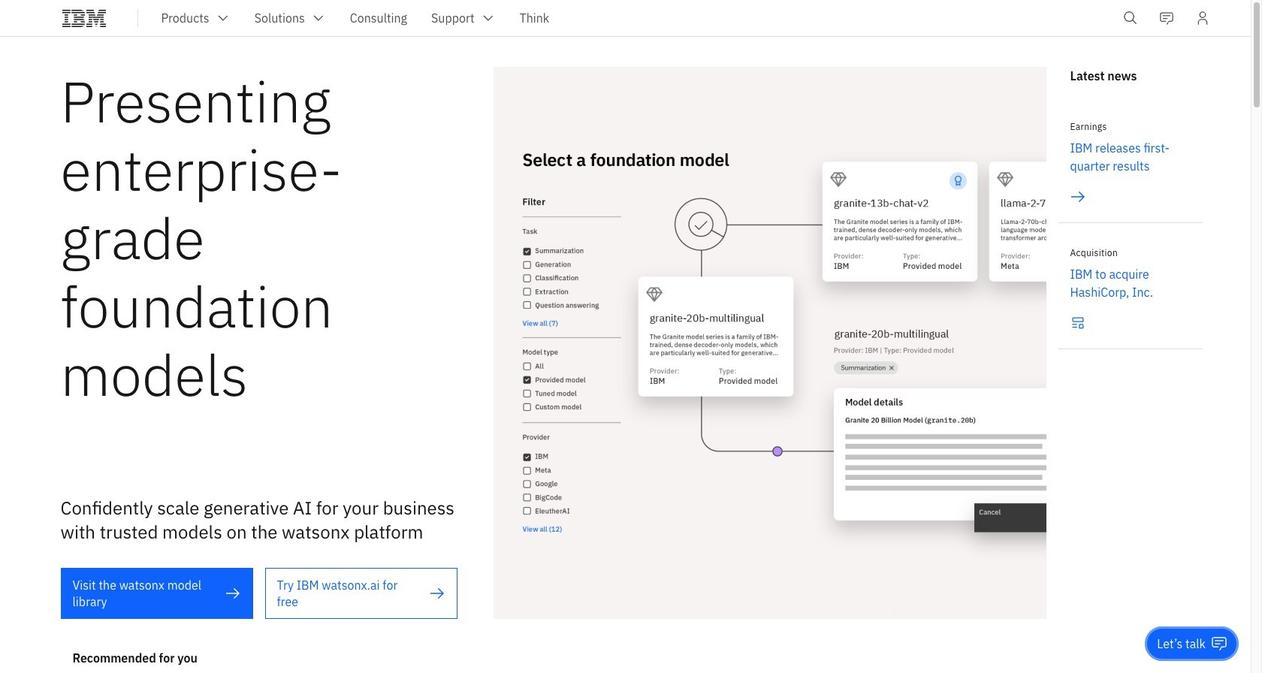 Task type: vqa. For each thing, say whether or not it's contained in the screenshot.
Let's talk element
yes



Task type: describe. For each thing, give the bounding box(es) containing it.
let's talk element
[[1157, 636, 1206, 652]]



